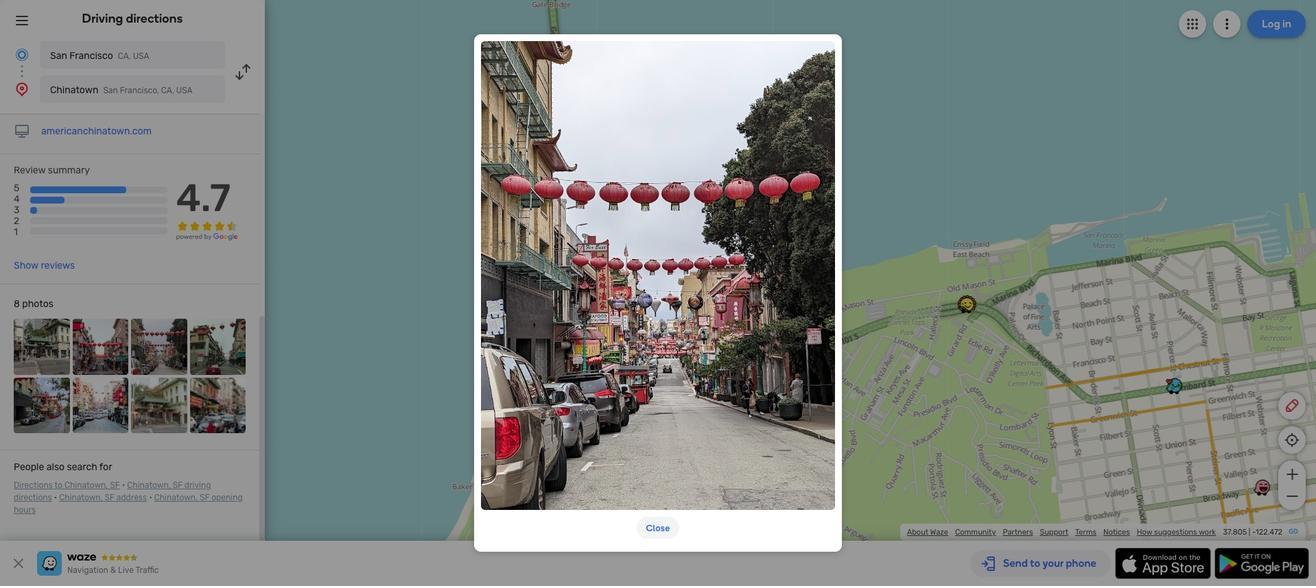 Task type: describe. For each thing, give the bounding box(es) containing it.
ca, inside chinatown san francisco, ca, usa
[[161, 86, 174, 95]]

-
[[1253, 529, 1256, 537]]

navigation
[[67, 566, 108, 576]]

americanchinatown.com
[[41, 126, 152, 137]]

zoom out image
[[1284, 489, 1301, 505]]

review summary
[[14, 165, 90, 176]]

about waze community partners support terms notices how suggestions work
[[907, 529, 1216, 537]]

8 photos
[[14, 299, 53, 310]]

work
[[1199, 529, 1216, 537]]

terms link
[[1076, 529, 1097, 537]]

reviews
[[41, 260, 75, 272]]

notices link
[[1104, 529, 1130, 537]]

5
[[14, 183, 19, 194]]

chinatown
[[50, 84, 98, 96]]

&
[[110, 566, 116, 576]]

community
[[955, 529, 996, 537]]

sf for address
[[105, 494, 115, 503]]

image 8 of chinatown, sf image
[[190, 378, 246, 434]]

opening
[[212, 494, 243, 503]]

chinatown, sf driving directions
[[14, 481, 211, 503]]

traffic
[[136, 566, 159, 576]]

support
[[1040, 529, 1069, 537]]

image 7 of chinatown, sf image
[[131, 378, 187, 434]]

san inside chinatown san francisco, ca, usa
[[103, 86, 118, 95]]

4
[[14, 194, 20, 205]]

chinatown san francisco, ca, usa
[[50, 84, 193, 96]]

sf for opening
[[200, 494, 210, 503]]

chinatown, sf address link
[[59, 494, 147, 503]]

francisco,
[[120, 86, 159, 95]]

to
[[55, 481, 63, 491]]

search
[[67, 462, 97, 474]]

partners link
[[1003, 529, 1033, 537]]

image 2 of chinatown, sf image
[[72, 319, 128, 375]]

directions inside chinatown, sf driving directions
[[14, 494, 52, 503]]

hours
[[14, 506, 36, 516]]

image 5 of chinatown, sf image
[[14, 378, 70, 434]]

about waze link
[[907, 529, 949, 537]]

how suggestions work link
[[1137, 529, 1216, 537]]

chinatown, down search
[[65, 481, 108, 491]]

address
[[117, 494, 147, 503]]

4.7
[[176, 176, 231, 221]]

chinatown, sf address
[[59, 494, 147, 503]]

image 6 of chinatown, sf image
[[72, 378, 128, 434]]

chinatown, for chinatown, sf opening hours
[[154, 494, 198, 503]]

image 3 of chinatown, sf image
[[131, 319, 187, 375]]

usa inside san francisco ca, usa
[[133, 51, 149, 61]]

san francisco ca, usa
[[50, 50, 149, 62]]

waze
[[930, 529, 949, 537]]

122.472
[[1256, 529, 1283, 537]]

chinatown, sf driving directions link
[[14, 481, 211, 503]]

image 1 of chinatown, sf image
[[14, 319, 70, 375]]

suggestions
[[1154, 529, 1198, 537]]

for
[[99, 462, 112, 474]]



Task type: locate. For each thing, give the bounding box(es) containing it.
0 horizontal spatial directions
[[14, 494, 52, 503]]

summary
[[48, 165, 90, 176]]

chinatown, up address on the bottom
[[127, 481, 171, 491]]

about
[[907, 529, 929, 537]]

live
[[118, 566, 134, 576]]

how
[[1137, 529, 1153, 537]]

ca, right francisco,
[[161, 86, 174, 95]]

1 horizontal spatial san
[[103, 86, 118, 95]]

|
[[1249, 529, 1251, 537]]

san left francisco,
[[103, 86, 118, 95]]

0 horizontal spatial ca,
[[118, 51, 131, 61]]

francisco
[[70, 50, 113, 62]]

directions down directions
[[14, 494, 52, 503]]

directions to chinatown, sf
[[14, 481, 120, 491]]

review
[[14, 165, 46, 176]]

chinatown, down driving
[[154, 494, 198, 503]]

0 horizontal spatial usa
[[133, 51, 149, 61]]

chinatown, inside chinatown, sf opening hours
[[154, 494, 198, 503]]

0 vertical spatial ca,
[[118, 51, 131, 61]]

1 horizontal spatial directions
[[126, 11, 183, 26]]

0 vertical spatial usa
[[133, 51, 149, 61]]

x image
[[10, 556, 27, 572]]

chinatown, for chinatown, sf address
[[59, 494, 103, 503]]

usa
[[133, 51, 149, 61], [176, 86, 193, 95]]

1 horizontal spatial usa
[[176, 86, 193, 95]]

notices
[[1104, 529, 1130, 537]]

2
[[14, 216, 19, 227]]

3
[[14, 205, 20, 216]]

san left 'francisco'
[[50, 50, 67, 62]]

sf inside chinatown, sf driving directions
[[173, 481, 183, 491]]

driving
[[82, 11, 123, 26]]

0 vertical spatial directions
[[126, 11, 183, 26]]

0 horizontal spatial san
[[50, 50, 67, 62]]

driving directions
[[82, 11, 183, 26]]

driving
[[185, 481, 211, 491]]

sf
[[110, 481, 120, 491], [173, 481, 183, 491], [105, 494, 115, 503], [200, 494, 210, 503]]

chinatown,
[[65, 481, 108, 491], [127, 481, 171, 491], [59, 494, 103, 503], [154, 494, 198, 503]]

people also search for
[[14, 462, 112, 474]]

community link
[[955, 529, 996, 537]]

5 4 3 2 1
[[14, 183, 20, 238]]

1 vertical spatial ca,
[[161, 86, 174, 95]]

current location image
[[14, 47, 30, 63]]

ca, inside san francisco ca, usa
[[118, 51, 131, 61]]

37.805
[[1223, 529, 1247, 537]]

computer image
[[14, 124, 30, 140]]

navigation & live traffic
[[67, 566, 159, 576]]

location image
[[14, 81, 30, 97]]

chinatown, sf opening hours link
[[14, 494, 243, 516]]

1 vertical spatial directions
[[14, 494, 52, 503]]

ca,
[[118, 51, 131, 61], [161, 86, 174, 95]]

link image
[[1288, 526, 1299, 537]]

image 4 of chinatown, sf image
[[190, 319, 246, 375]]

show
[[14, 260, 38, 272]]

1 vertical spatial san
[[103, 86, 118, 95]]

37.805 | -122.472
[[1223, 529, 1283, 537]]

chinatown, down directions to chinatown, sf
[[59, 494, 103, 503]]

directions right driving
[[126, 11, 183, 26]]

people
[[14, 462, 44, 474]]

terms
[[1076, 529, 1097, 537]]

directions
[[126, 11, 183, 26], [14, 494, 52, 503]]

support link
[[1040, 529, 1069, 537]]

pencil image
[[1284, 398, 1301, 415]]

sf for driving
[[173, 481, 183, 491]]

usa inside chinatown san francisco, ca, usa
[[176, 86, 193, 95]]

1 vertical spatial usa
[[176, 86, 193, 95]]

san
[[50, 50, 67, 62], [103, 86, 118, 95]]

show reviews
[[14, 260, 75, 272]]

americanchinatown.com link
[[41, 126, 152, 137]]

partners
[[1003, 529, 1033, 537]]

chinatown, inside chinatown, sf driving directions
[[127, 481, 171, 491]]

directions
[[14, 481, 53, 491]]

ca, right 'francisco'
[[118, 51, 131, 61]]

8
[[14, 299, 20, 310]]

sf inside chinatown, sf opening hours
[[200, 494, 210, 503]]

chinatown, sf opening hours
[[14, 494, 243, 516]]

also
[[47, 462, 65, 474]]

1 horizontal spatial ca,
[[161, 86, 174, 95]]

chinatown, for chinatown, sf driving directions
[[127, 481, 171, 491]]

usa right francisco,
[[176, 86, 193, 95]]

zoom in image
[[1284, 467, 1301, 483]]

usa up francisco,
[[133, 51, 149, 61]]

directions to chinatown, sf link
[[14, 481, 120, 491]]

1
[[14, 227, 18, 238]]

0 vertical spatial san
[[50, 50, 67, 62]]

photos
[[22, 299, 53, 310]]



Task type: vqa. For each thing, say whether or not it's contained in the screenshot.
Rosemead inside the Directions to Boston Lobster Seafood Restaurant, Rosemead
no



